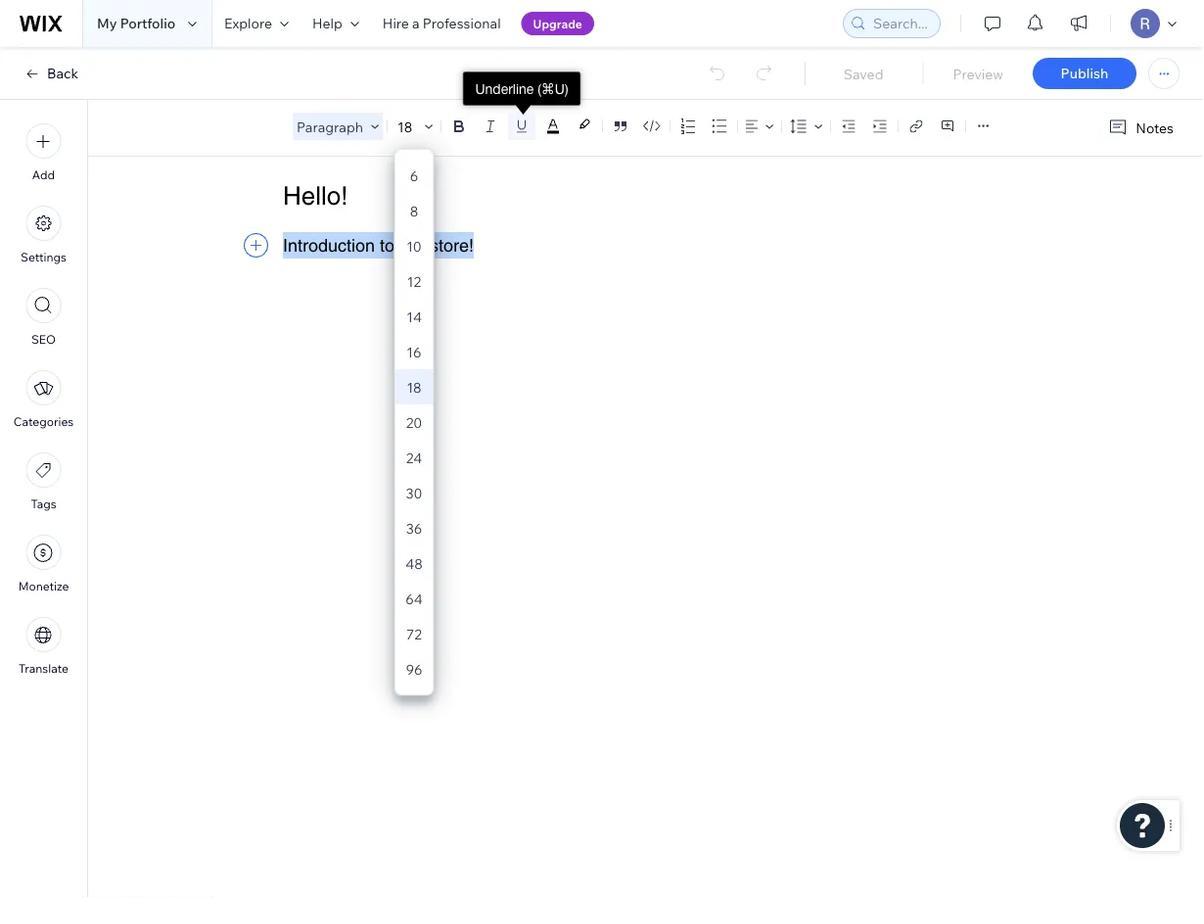 Task type: locate. For each thing, give the bounding box(es) containing it.
menu
[[0, 112, 87, 688]]

help button
[[301, 0, 371, 47]]

24
[[406, 449, 422, 466]]

72
[[407, 625, 422, 642]]

add
[[32, 168, 55, 182]]

36
[[406, 519, 423, 537]]

my portfolio
[[97, 15, 176, 32]]

seo
[[31, 332, 56, 347]]

48
[[406, 555, 423, 572]]

introduction
[[283, 235, 375, 256]]

explore
[[224, 15, 272, 32]]

tags
[[31, 497, 56, 511]]

introduction to our store!
[[283, 235, 474, 256]]

upgrade
[[534, 16, 583, 31]]

notes button
[[1101, 115, 1180, 141]]

portfolio
[[120, 15, 176, 32]]

hire a professional
[[383, 15, 501, 32]]

6 8
[[410, 167, 419, 219]]

menu containing add
[[0, 112, 87, 688]]

16
[[407, 343, 422, 360]]

18
[[407, 378, 422, 396]]

settings button
[[21, 206, 67, 264]]

14
[[407, 308, 422, 325]]

monetize
[[18, 579, 69, 594]]

categories button
[[14, 370, 74, 429]]

my
[[97, 15, 117, 32]]

paragraph button
[[293, 113, 383, 140]]

notes
[[1137, 119, 1175, 136]]

8
[[410, 202, 419, 219]]

64
[[406, 590, 423, 607]]



Task type: describe. For each thing, give the bounding box(es) containing it.
10
[[407, 237, 422, 254]]

hire a professional link
[[371, 0, 513, 47]]

add button
[[26, 123, 61, 182]]

store!
[[430, 235, 474, 256]]

monetize button
[[18, 535, 69, 594]]

publish
[[1062, 65, 1109, 82]]

hire
[[383, 15, 409, 32]]

to
[[380, 235, 395, 256]]

our
[[400, 235, 425, 256]]

12
[[407, 273, 421, 290]]

translate
[[19, 661, 69, 676]]

tags button
[[26, 453, 61, 511]]

categories
[[14, 414, 74, 429]]

professional
[[423, 15, 501, 32]]

Add a Catchy Title text field
[[283, 181, 995, 211]]

back
[[47, 65, 78, 82]]

Search... field
[[868, 10, 935, 37]]

paragraph
[[297, 118, 363, 135]]

publish button
[[1033, 58, 1137, 89]]

a
[[412, 15, 420, 32]]

20
[[406, 414, 422, 431]]

6
[[410, 167, 419, 184]]

Font Size field
[[396, 117, 417, 136]]

translate button
[[19, 617, 69, 676]]

seo button
[[26, 288, 61, 347]]

30
[[406, 484, 423, 501]]

96
[[406, 660, 423, 678]]

help
[[312, 15, 343, 32]]

back button
[[24, 65, 78, 82]]

settings
[[21, 250, 67, 264]]

upgrade button
[[522, 12, 594, 35]]



Task type: vqa. For each thing, say whether or not it's contained in the screenshot.
Add a Catchy Title TEXT FIELD
yes



